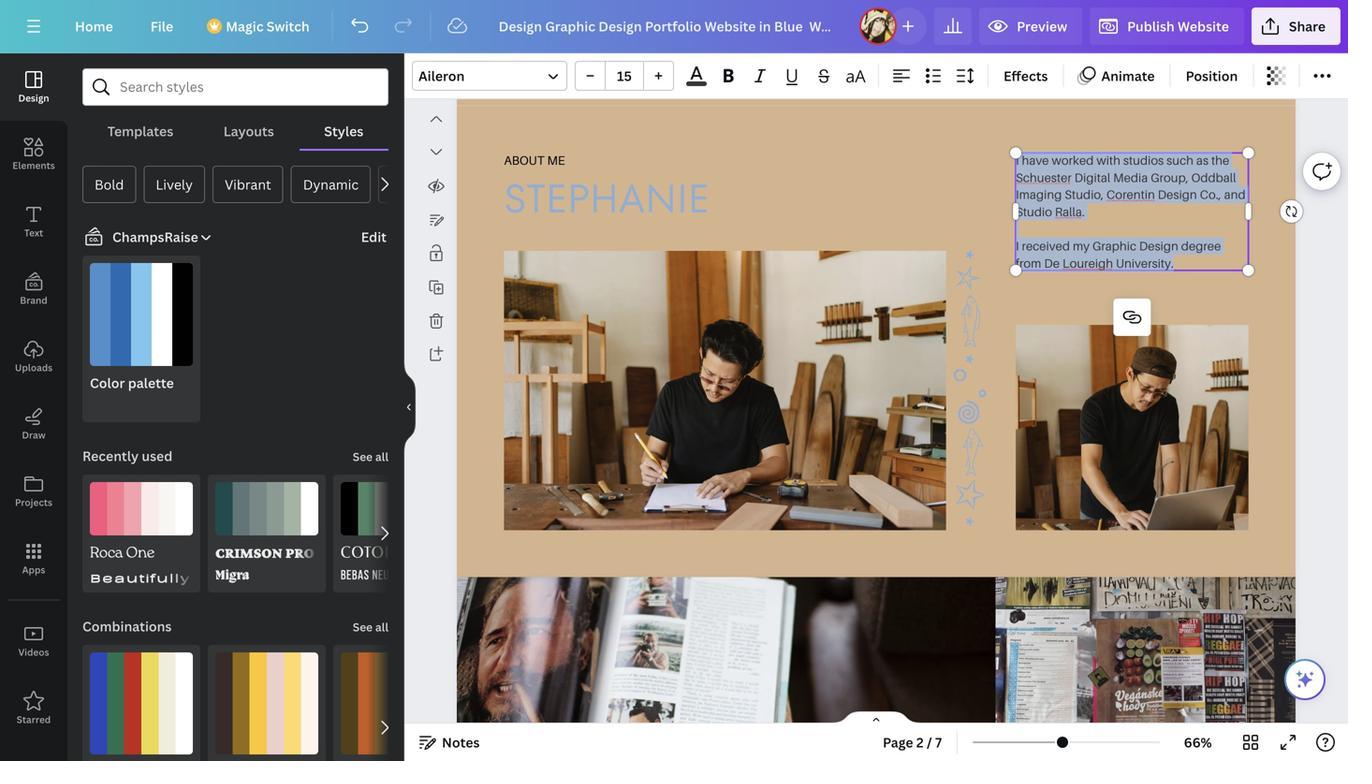 Task type: vqa. For each thing, say whether or not it's contained in the screenshot.
marketing within Achieve your design and marketing goals with Canva's in- depth articles to keep you inspired.
no



Task type: locate. For each thing, give the bounding box(es) containing it.
such
[[1167, 153, 1194, 167]]

design up university.
[[1140, 239, 1179, 253]]

Design title text field
[[484, 7, 852, 45]]

co.,
[[1200, 187, 1222, 202]]

1 vertical spatial ⋆
[[942, 349, 1000, 368]]

2 see all button from the top
[[351, 608, 390, 645]]

⋆ down 𓆜
[[942, 512, 1000, 530]]

None text field
[[1016, 152, 1249, 272]]

website
[[1178, 17, 1229, 35]]

ralla.
[[1055, 204, 1085, 219]]

cotoris
[[341, 544, 409, 563]]

1 see all button from the top
[[351, 437, 390, 475]]

see all button down the neue
[[351, 608, 390, 645]]

66% button
[[1168, 728, 1229, 758]]

magic switch button
[[196, 7, 325, 45]]

see all button for recently used
[[351, 437, 390, 475]]

apps button
[[0, 525, 67, 593]]

1 all from the top
[[375, 449, 389, 464]]

effects
[[1004, 67, 1048, 85]]

university.
[[1116, 256, 1174, 270]]

1 vertical spatial all
[[375, 619, 389, 635]]

2 all from the top
[[375, 619, 389, 635]]

⋆
[[942, 245, 1000, 263], [942, 349, 1000, 368], [942, 512, 1000, 530]]

⋆ up ˚
[[942, 349, 1000, 368]]

schuester
[[1016, 170, 1072, 185]]

all left hide image
[[375, 449, 389, 464]]

vibrant button
[[213, 166, 283, 203]]

i
[[1016, 153, 1019, 167], [1016, 239, 1019, 253]]

layouts button
[[198, 113, 299, 149]]

2 see from the top
[[353, 619, 373, 635]]

styles
[[324, 122, 364, 140]]

group,
[[1151, 170, 1189, 185]]

and
[[1224, 187, 1246, 202]]

my
[[1073, 239, 1090, 253]]

i inside i received my graphic design degree from de loureigh university.
[[1016, 239, 1019, 253]]

0 vertical spatial see
[[353, 449, 373, 464]]

0 vertical spatial see all button
[[351, 437, 390, 475]]

｡
[[942, 368, 1000, 388]]

see all down the neue
[[353, 619, 389, 635]]

1 vertical spatial see
[[353, 619, 373, 635]]

oddball
[[1192, 170, 1237, 185]]

combinations
[[82, 618, 172, 635]]

1 vertical spatial see all
[[353, 619, 389, 635]]

see left hide image
[[353, 449, 373, 464]]

animate
[[1102, 67, 1155, 85]]

all for recently used
[[375, 449, 389, 464]]

beautifully
[[90, 570, 191, 585]]

roca one beautifully delicious sans
[[90, 543, 342, 585]]

share button
[[1252, 7, 1341, 45]]

1 vertical spatial i
[[1016, 239, 1019, 253]]

design
[[18, 92, 49, 104], [1158, 187, 1197, 202], [1140, 239, 1179, 253]]

videos button
[[0, 608, 67, 675]]

magic switch
[[226, 17, 310, 35]]

page 2 / 7 button
[[876, 728, 950, 758]]

about
[[504, 153, 545, 167]]

main menu bar
[[0, 0, 1348, 53]]

one
[[126, 543, 155, 566]]

file
[[151, 17, 173, 35]]

color palette button
[[82, 256, 200, 422]]

i left have
[[1016, 153, 1019, 167]]

i inside "i have worked with studios such as the schuester digital media group, oddball imaging studio, corentin design co., and studio ralla."
[[1016, 153, 1019, 167]]

✩
[[942, 478, 1000, 512]]

starred
[[17, 714, 51, 726]]

design down group,
[[1158, 187, 1197, 202]]

show pages image
[[832, 711, 921, 726]]

0 vertical spatial ⋆
[[942, 245, 1000, 263]]

1 vertical spatial see all button
[[351, 608, 390, 645]]

0 vertical spatial see all
[[353, 449, 389, 464]]

see down bebas
[[353, 619, 373, 635]]

neue
[[372, 570, 395, 583]]

crimson
[[215, 544, 283, 561]]

aileron
[[419, 67, 465, 85]]

𓆜
[[942, 426, 1000, 478]]

2 vertical spatial ⋆
[[942, 512, 1000, 530]]

1 see all from the top
[[353, 449, 389, 464]]

text
[[24, 227, 43, 239]]

de
[[1044, 256, 1060, 270]]

design button
[[0, 53, 67, 121]]

1 see from the top
[[353, 449, 373, 464]]

imaging
[[1016, 187, 1062, 202]]

⭒
[[942, 263, 1000, 293]]

see all
[[353, 449, 389, 464], [353, 619, 389, 635]]

me
[[547, 153, 565, 167]]

studio
[[1016, 204, 1053, 219]]

with
[[1097, 153, 1121, 167]]

see all button left hide image
[[351, 437, 390, 475]]

see all left hide image
[[353, 449, 389, 464]]

2 vertical spatial design
[[1140, 239, 1179, 253]]

crimson pro migra
[[215, 544, 315, 584]]

all down the neue
[[375, 619, 389, 635]]

brand button
[[0, 256, 67, 323]]

digital
[[1075, 170, 1111, 185]]

group
[[575, 61, 674, 91]]

0 vertical spatial design
[[18, 92, 49, 104]]

delicious
[[197, 570, 286, 585]]

66%
[[1184, 734, 1212, 751]]

combinations button
[[81, 608, 174, 645]]

worked
[[1052, 153, 1094, 167]]

home link
[[60, 7, 128, 45]]

lively button
[[144, 166, 205, 203]]

design up elements "button"
[[18, 92, 49, 104]]

see all for combinations
[[353, 619, 389, 635]]

i up from
[[1016, 239, 1019, 253]]

aileron button
[[412, 61, 567, 91]]

notes button
[[412, 728, 487, 758]]

design inside "i have worked with studios such as the schuester digital media group, oddball imaging studio, corentin design co., and studio ralla."
[[1158, 187, 1197, 202]]

all for combinations
[[375, 619, 389, 635]]

position
[[1186, 67, 1238, 85]]

2 see all from the top
[[353, 619, 389, 635]]

2 i from the top
[[1016, 239, 1019, 253]]

1 i from the top
[[1016, 153, 1019, 167]]

1 vertical spatial design
[[1158, 187, 1197, 202]]

color palette
[[90, 374, 174, 392]]

0 vertical spatial i
[[1016, 153, 1019, 167]]

1 ⋆ from the top
[[942, 245, 1000, 263]]

degree
[[1182, 239, 1221, 253]]

⋆ left from
[[942, 245, 1000, 263]]

templates
[[107, 122, 173, 140]]

apps
[[22, 564, 45, 576]]

corentin
[[1107, 187, 1155, 202]]

0 vertical spatial all
[[375, 449, 389, 464]]

2 ⋆ from the top
[[942, 349, 1000, 368]]



Task type: describe. For each thing, give the bounding box(es) containing it.
the
[[1212, 153, 1230, 167]]

styles button
[[299, 113, 389, 149]]

see all for recently used
[[353, 449, 389, 464]]

roca
[[90, 543, 123, 566]]

animate button
[[1072, 61, 1163, 91]]

migra
[[215, 569, 249, 584]]

received
[[1022, 239, 1070, 253]]

from
[[1016, 256, 1042, 270]]

– – number field
[[611, 67, 638, 85]]

see all button for combinations
[[351, 608, 390, 645]]

uploads
[[15, 361, 53, 374]]

brand
[[20, 294, 47, 307]]

#393636 image
[[687, 82, 707, 86]]

pro
[[285, 544, 315, 561]]

draw
[[22, 429, 45, 442]]

3 ⋆ from the top
[[942, 512, 1000, 530]]

dynamic
[[303, 176, 359, 193]]

projects
[[15, 496, 52, 509]]

˚
[[942, 388, 1000, 398]]

templates button
[[82, 113, 198, 149]]

see for combinations
[[353, 619, 373, 635]]

7
[[936, 734, 942, 751]]

magic
[[226, 17, 264, 35]]

home
[[75, 17, 113, 35]]

recently used button
[[81, 437, 174, 475]]

switch
[[267, 17, 310, 35]]

publish website
[[1128, 17, 1229, 35]]

hide image
[[404, 362, 416, 452]]

canva assistant image
[[1294, 669, 1317, 691]]

effects button
[[996, 61, 1056, 91]]

design inside i received my graphic design degree from de loureigh university.
[[1140, 239, 1179, 253]]

layouts
[[224, 122, 274, 140]]

publish
[[1128, 17, 1175, 35]]

edit button
[[359, 227, 389, 247]]

bold button
[[82, 166, 136, 203]]

have
[[1022, 153, 1049, 167]]

bold
[[95, 176, 124, 193]]

graphic
[[1093, 239, 1137, 253]]

recently
[[82, 447, 139, 465]]

as
[[1197, 153, 1209, 167]]

publish website button
[[1090, 7, 1244, 45]]

champsraise
[[112, 228, 198, 246]]

file button
[[136, 7, 188, 45]]

elements
[[12, 159, 55, 172]]

side panel tab list
[[0, 53, 67, 743]]

used
[[142, 447, 173, 465]]

stephanie
[[504, 170, 710, 226]]

𓆟
[[942, 293, 1000, 349]]

lively
[[156, 176, 193, 193]]

𖦹
[[942, 398, 1000, 426]]

text button
[[0, 188, 67, 256]]

notes
[[442, 734, 480, 751]]

videos
[[18, 646, 49, 659]]

i for loureigh
[[1016, 239, 1019, 253]]

sans
[[292, 570, 342, 585]]

draw button
[[0, 390, 67, 458]]

loureigh
[[1063, 256, 1114, 270]]

recently used
[[82, 447, 173, 465]]

i received my graphic design degree from de loureigh university.
[[1016, 239, 1221, 270]]

position button
[[1179, 61, 1246, 91]]

champsraise button
[[75, 226, 213, 248]]

Search styles search field
[[120, 69, 351, 105]]

starred button
[[0, 675, 67, 743]]

media
[[1114, 170, 1148, 185]]

2
[[917, 734, 924, 751]]

projects button
[[0, 458, 67, 525]]

design inside 'button'
[[18, 92, 49, 104]]

vibrant
[[225, 176, 271, 193]]

none text field containing i have worked with studios such as the schuester digital media group, oddball imaging studio, corentin design co., and studio ralla.
[[1016, 152, 1249, 272]]

page 2 / 7
[[883, 734, 942, 751]]

i for schuester
[[1016, 153, 1019, 167]]

⋆ ⭒ 𓆟 ⋆ ｡ ˚ 𖦹 𓆜 ✩ ⋆
[[942, 245, 1000, 530]]

preview button
[[980, 7, 1083, 45]]

share
[[1289, 17, 1326, 35]]

see for recently used
[[353, 449, 373, 464]]

#393636 image
[[687, 82, 707, 86]]

cotoris bebas neue
[[341, 544, 409, 583]]

elements button
[[0, 121, 67, 188]]

preview
[[1017, 17, 1068, 35]]

dynamic button
[[291, 166, 371, 203]]

studio,
[[1065, 187, 1104, 202]]



